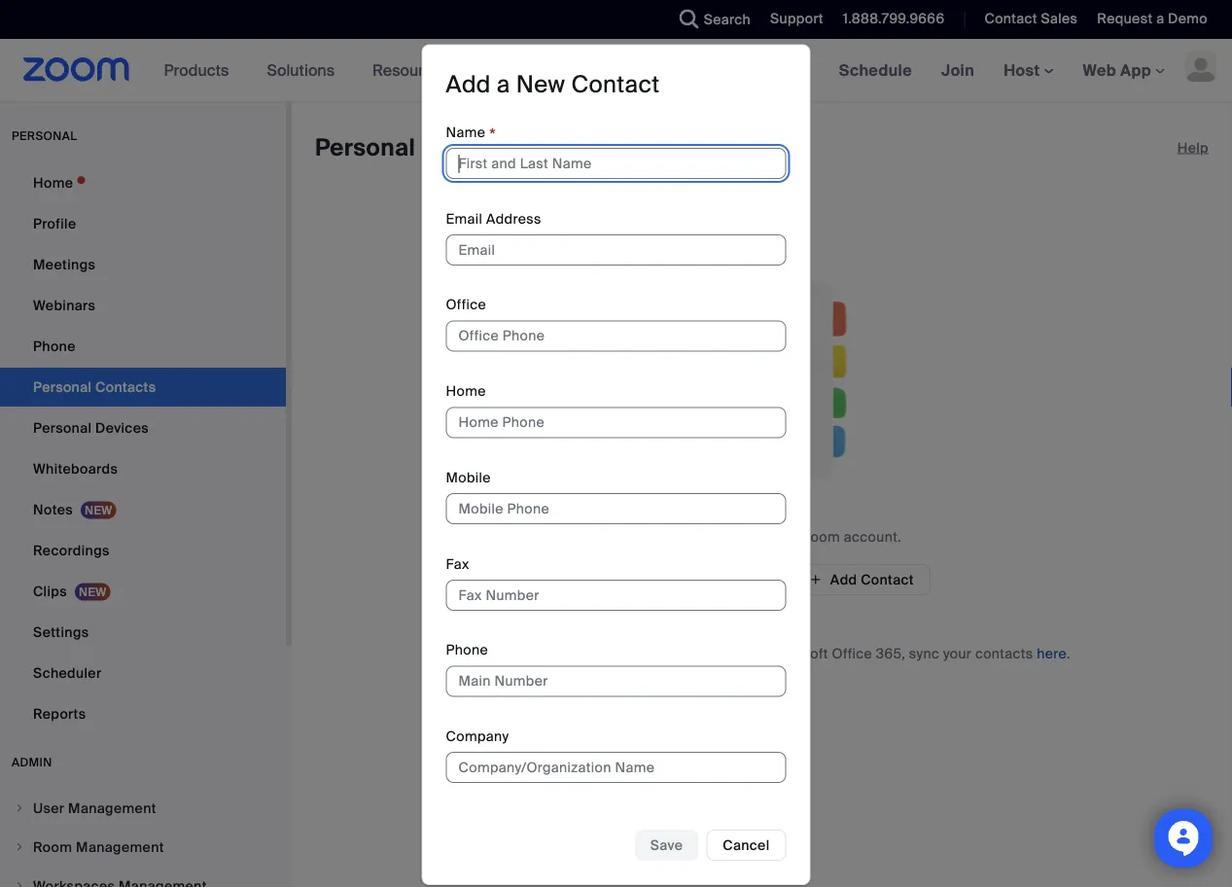 Task type: describe. For each thing, give the bounding box(es) containing it.
here link
[[1037, 644, 1067, 662]]

add a new contact dialog
[[422, 44, 811, 885]]

a for add
[[497, 69, 510, 99]]

phone inside phone 'link'
[[33, 337, 76, 355]]

exchange,
[[664, 644, 733, 662]]

cancel
[[723, 836, 770, 854]]

Phone text field
[[446, 666, 786, 697]]

contact inside button
[[861, 571, 914, 589]]

zoom
[[802, 528, 841, 546]]

no
[[623, 528, 642, 546]]

file
[[745, 571, 769, 589]]

google
[[479, 644, 527, 662]]

sales
[[1041, 10, 1078, 28]]

request a demo
[[1098, 10, 1208, 28]]

Fax text field
[[446, 580, 786, 611]]

zoom logo image
[[23, 57, 130, 82]]

company
[[446, 727, 509, 745]]

meetings navigation
[[825, 39, 1232, 103]]

notes link
[[0, 490, 286, 529]]

added
[[707, 528, 749, 546]]

here
[[1037, 644, 1067, 662]]

support
[[770, 10, 824, 28]]

contact sales link up meetings 'navigation'
[[985, 10, 1078, 28]]

to
[[753, 528, 766, 546]]

calendar,
[[531, 644, 594, 662]]

home link
[[0, 163, 286, 202]]

phone inside add a new contact dialog
[[446, 641, 488, 659]]

add a new contact
[[446, 69, 660, 99]]

personal
[[12, 128, 77, 143]]

profile link
[[0, 204, 286, 243]]

Office Phone text field
[[446, 321, 786, 352]]

add for add contact
[[831, 571, 857, 589]]

save
[[651, 836, 683, 854]]

banner containing schedule
[[0, 39, 1232, 103]]

clips link
[[0, 572, 286, 611]]

import
[[631, 571, 675, 589]]

schedule link
[[825, 39, 927, 101]]

1 vertical spatial contacts
[[976, 644, 1034, 662]]

recordings link
[[0, 531, 286, 570]]

schedule
[[839, 60, 913, 80]]

contact sales link up "join"
[[970, 0, 1083, 39]]

add image
[[809, 571, 823, 589]]

First and Last Name text field
[[446, 148, 786, 179]]

scheduler link
[[0, 654, 286, 693]]

Mobile text field
[[446, 493, 786, 524]]

from
[[678, 571, 710, 589]]

add contact
[[831, 571, 914, 589]]

home inside 'link'
[[33, 174, 73, 192]]

mobile
[[446, 468, 491, 486]]

webinars link
[[0, 286, 286, 325]]

cancel button
[[707, 830, 786, 861]]

1.888.799.9666 button up schedule
[[829, 0, 950, 39]]

2 microsoft from the left
[[765, 644, 829, 662]]

settings
[[33, 623, 89, 641]]

365,
[[876, 644, 906, 662]]

account.
[[844, 528, 902, 546]]

reports
[[33, 705, 86, 723]]

add image
[[609, 570, 623, 589]]

pricing
[[549, 61, 602, 81]]

admin
[[12, 755, 52, 770]]

import from csv file button
[[594, 564, 785, 595]]

1 horizontal spatial office
[[832, 644, 873, 662]]

devices
[[95, 419, 149, 437]]

1 horizontal spatial your
[[943, 644, 972, 662]]

reports link
[[0, 695, 286, 733]]

meetings
[[33, 255, 96, 273]]

contact sales
[[985, 10, 1078, 28]]

personal devices link
[[0, 409, 286, 447]]

profile
[[33, 214, 76, 232]]

contacts
[[421, 133, 525, 163]]

add contact button
[[793, 564, 931, 595]]

1 microsoft from the left
[[597, 644, 661, 662]]

personal for personal devices
[[33, 419, 92, 437]]

a for request
[[1157, 10, 1165, 28]]



Task type: locate. For each thing, give the bounding box(es) containing it.
email
[[446, 209, 483, 227]]

Home text field
[[446, 407, 786, 438]]

a left demo
[[1157, 10, 1165, 28]]

1 vertical spatial contact
[[571, 69, 660, 99]]

*
[[490, 124, 496, 146]]

microsoft
[[597, 644, 661, 662], [765, 644, 829, 662]]

contact inside dialog
[[571, 69, 660, 99]]

name *
[[446, 123, 496, 146]]

2 horizontal spatial contact
[[985, 10, 1038, 28]]

1 vertical spatial personal
[[33, 419, 92, 437]]

plans & pricing
[[488, 61, 602, 81]]

0 horizontal spatial your
[[770, 528, 798, 546]]

1 vertical spatial home
[[446, 382, 486, 400]]

phone down the webinars
[[33, 337, 76, 355]]

office left 365, at right bottom
[[832, 644, 873, 662]]

and
[[737, 644, 762, 662]]

0 vertical spatial contact
[[985, 10, 1038, 28]]

home
[[33, 174, 73, 192], [446, 382, 486, 400]]

1 horizontal spatial contact
[[861, 571, 914, 589]]

1 horizontal spatial a
[[1157, 10, 1165, 28]]

Email Address text field
[[446, 234, 786, 265]]

2 vertical spatial contact
[[861, 571, 914, 589]]

a
[[1157, 10, 1165, 28], [497, 69, 510, 99]]

add
[[446, 69, 491, 99], [831, 571, 857, 589]]

address
[[486, 209, 542, 227]]

import from csv file
[[631, 571, 769, 589]]

scheduler
[[33, 664, 102, 682]]

0 vertical spatial your
[[770, 528, 798, 546]]

0 vertical spatial add
[[446, 69, 491, 99]]

&
[[534, 61, 545, 81]]

contacts
[[645, 528, 703, 546], [976, 644, 1034, 662]]

settings link
[[0, 613, 286, 652]]

phone link
[[0, 327, 286, 366]]

0 vertical spatial phone
[[33, 337, 76, 355]]

0 horizontal spatial office
[[446, 296, 486, 314]]

whiteboards link
[[0, 449, 286, 488]]

0 vertical spatial personal
[[315, 133, 416, 163]]

contact
[[985, 10, 1038, 28], [571, 69, 660, 99], [861, 571, 914, 589]]

save button
[[635, 830, 699, 861]]

1 vertical spatial office
[[832, 644, 873, 662]]

your right sync
[[943, 644, 972, 662]]

whiteboards
[[33, 460, 118, 478]]

help link
[[1178, 132, 1209, 163]]

1 horizontal spatial add
[[831, 571, 857, 589]]

personal contacts
[[315, 133, 525, 163]]

your right to
[[770, 528, 798, 546]]

fax
[[446, 555, 470, 573]]

a inside dialog
[[497, 69, 510, 99]]

add right add icon
[[831, 571, 857, 589]]

personal up whiteboards
[[33, 419, 92, 437]]

1 vertical spatial a
[[497, 69, 510, 99]]

join link
[[927, 39, 989, 101]]

home inside add a new contact dialog
[[446, 382, 486, 400]]

1.888.799.9666 button up schedule link
[[843, 10, 945, 28]]

a left new
[[497, 69, 510, 99]]

personal for personal contacts
[[315, 133, 416, 163]]

0 horizontal spatial add
[[446, 69, 491, 99]]

demo
[[1168, 10, 1208, 28]]

1.888.799.9666
[[843, 10, 945, 28]]

request a demo link
[[1083, 0, 1232, 39], [1098, 10, 1208, 28]]

personal down product information navigation
[[315, 133, 416, 163]]

add for add a new contact
[[446, 69, 491, 99]]

1 horizontal spatial home
[[446, 382, 486, 400]]

sync
[[909, 644, 940, 662]]

1 vertical spatial phone
[[446, 641, 488, 659]]

0 horizontal spatial phone
[[33, 337, 76, 355]]

.
[[1067, 644, 1071, 662]]

0 horizontal spatial personal
[[33, 419, 92, 437]]

0 vertical spatial a
[[1157, 10, 1165, 28]]

contact right new
[[571, 69, 660, 99]]

microsoft up phone text field
[[597, 644, 661, 662]]

add inside add a new contact dialog
[[446, 69, 491, 99]]

contacts left the here
[[976, 644, 1034, 662]]

no contacts added to your zoom account.
[[623, 528, 902, 546]]

email address
[[446, 209, 542, 227]]

0 horizontal spatial contacts
[[645, 528, 703, 546]]

1 horizontal spatial contacts
[[976, 644, 1034, 662]]

Company text field
[[446, 752, 786, 783]]

1 vertical spatial add
[[831, 571, 857, 589]]

0 vertical spatial home
[[33, 174, 73, 192]]

0 horizontal spatial microsoft
[[597, 644, 661, 662]]

add up name
[[446, 69, 491, 99]]

office inside add a new contact dialog
[[446, 296, 486, 314]]

home up profile
[[33, 174, 73, 192]]

add inside add contact button
[[831, 571, 857, 589]]

1 vertical spatial your
[[943, 644, 972, 662]]

home up mobile
[[446, 382, 486, 400]]

0 vertical spatial office
[[446, 296, 486, 314]]

personal devices
[[33, 419, 149, 437]]

1 horizontal spatial personal
[[315, 133, 416, 163]]

0 vertical spatial contacts
[[645, 528, 703, 546]]

clips
[[33, 582, 67, 600]]

csv
[[713, 571, 742, 589]]

for google calendar, microsoft exchange, and microsoft office 365, sync your contacts here .
[[453, 644, 1071, 662]]

contact left sales
[[985, 10, 1038, 28]]

banner
[[0, 39, 1232, 103]]

help
[[1178, 139, 1209, 157]]

plans
[[488, 61, 530, 81]]

0 horizontal spatial home
[[33, 174, 73, 192]]

1 horizontal spatial phone
[[446, 641, 488, 659]]

0 horizontal spatial a
[[497, 69, 510, 99]]

for
[[453, 644, 475, 662]]

new
[[516, 69, 565, 99]]

support link
[[756, 0, 829, 39], [770, 10, 824, 28]]

personal menu menu
[[0, 163, 286, 735]]

webinars
[[33, 296, 96, 314]]

product information navigation
[[149, 39, 617, 103]]

request
[[1098, 10, 1153, 28]]

1 horizontal spatial microsoft
[[765, 644, 829, 662]]

contact down account.
[[861, 571, 914, 589]]

0 horizontal spatial contact
[[571, 69, 660, 99]]

microsoft right and in the right bottom of the page
[[765, 644, 829, 662]]

personal inside menu
[[33, 419, 92, 437]]

notes
[[33, 500, 73, 518]]

office
[[446, 296, 486, 314], [832, 644, 873, 662]]

contacts right the no
[[645, 528, 703, 546]]

your
[[770, 528, 798, 546], [943, 644, 972, 662]]

phone down fax
[[446, 641, 488, 659]]

recordings
[[33, 541, 110, 559]]

1.888.799.9666 button
[[829, 0, 950, 39], [843, 10, 945, 28]]

office down email
[[446, 296, 486, 314]]

personal
[[315, 133, 416, 163], [33, 419, 92, 437]]

contact sales link
[[970, 0, 1083, 39], [985, 10, 1078, 28]]

admin menu menu
[[0, 790, 286, 887]]

join
[[942, 60, 975, 80]]

name
[[446, 123, 486, 141]]

plans & pricing link
[[488, 61, 602, 81], [488, 61, 602, 81]]

meetings link
[[0, 245, 286, 284]]



Task type: vqa. For each thing, say whether or not it's contained in the screenshot.
respond
no



